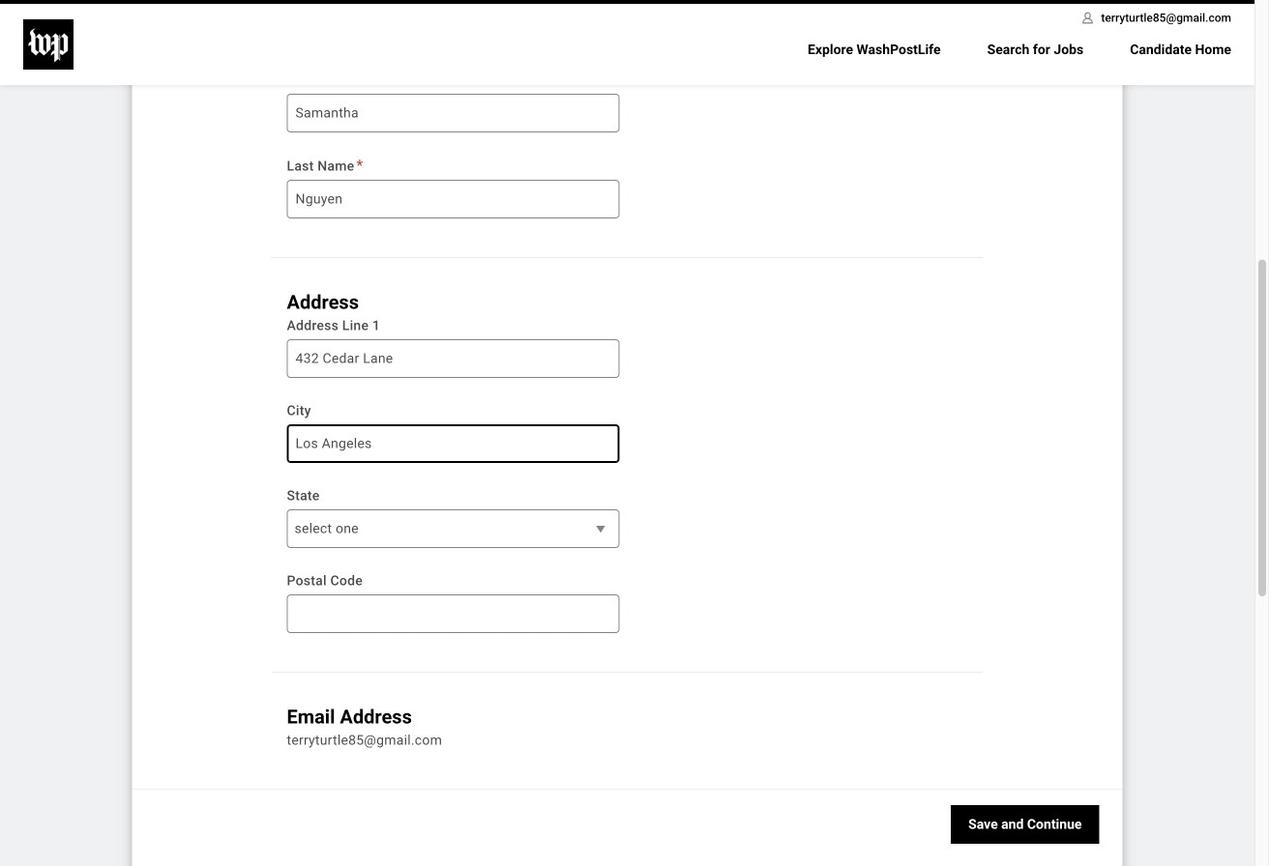 Task type: describe. For each thing, give the bounding box(es) containing it.
user image
[[1080, 10, 1096, 26]]



Task type: vqa. For each thing, say whether or not it's contained in the screenshot.
Careers image
yes



Task type: locate. For each thing, give the bounding box(es) containing it.
None text field
[[287, 94, 620, 132], [287, 425, 620, 463], [287, 595, 620, 633], [287, 94, 620, 132], [287, 425, 620, 463], [287, 595, 620, 633]]

None text field
[[287, 180, 620, 218], [287, 339, 620, 378], [287, 731, 968, 751], [287, 180, 620, 218], [287, 339, 620, 378], [287, 731, 968, 751]]

careers image
[[23, 19, 74, 70]]



